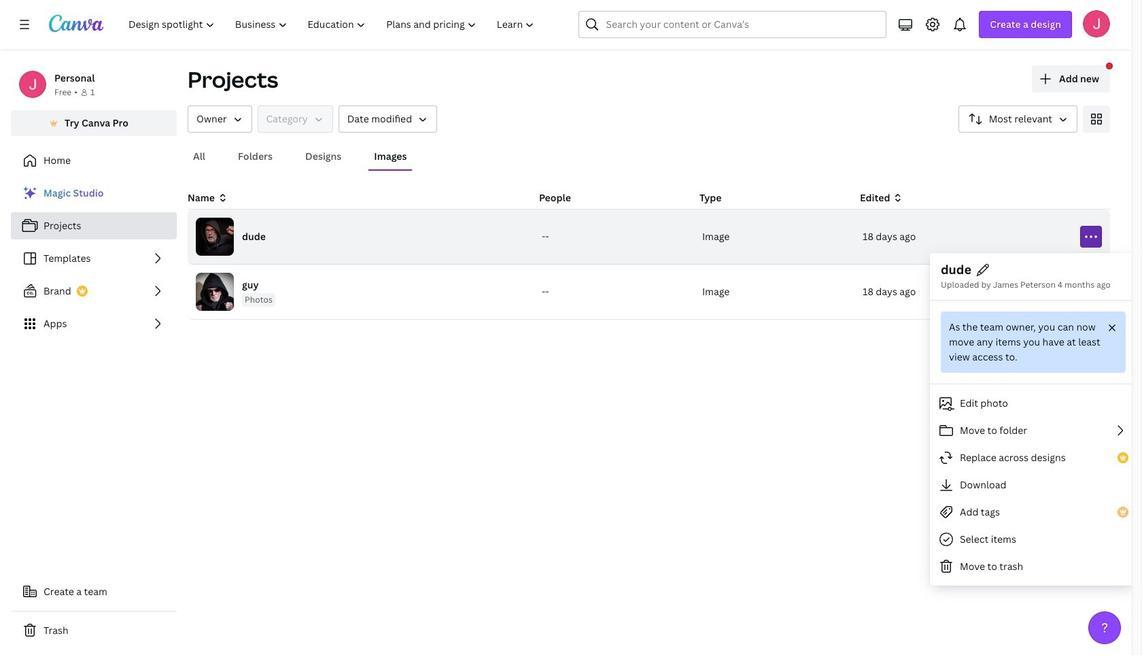 Task type: describe. For each thing, give the bounding box(es) containing it.
Search search field
[[606, 12, 860, 37]]

Category button
[[257, 105, 333, 133]]



Task type: vqa. For each thing, say whether or not it's contained in the screenshot.
the Owner button
yes



Task type: locate. For each thing, give the bounding box(es) containing it.
None search field
[[579, 11, 887, 38]]

Owner button
[[188, 105, 252, 133]]

Date modified button
[[339, 105, 438, 133]]

Sort by button
[[959, 105, 1078, 133]]

top level navigation element
[[120, 11, 547, 38]]

james peterson image
[[1084, 10, 1111, 37]]

list
[[11, 180, 177, 337]]



